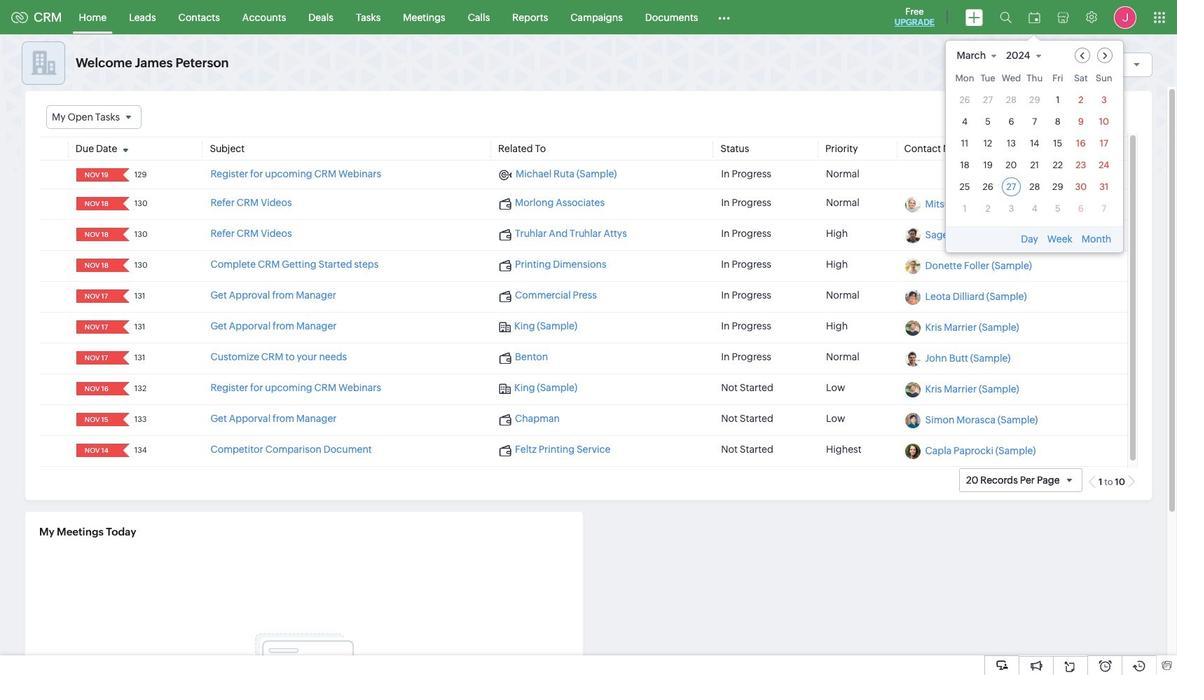 Task type: describe. For each thing, give the bounding box(es) containing it.
6 row from the top
[[956, 177, 1114, 196]]

search image
[[1001, 11, 1012, 23]]

thursday column header
[[1026, 73, 1045, 87]]

2 row from the top
[[956, 90, 1114, 109]]

monday column header
[[956, 73, 975, 87]]

4 row from the top
[[956, 134, 1114, 152]]

7 row from the top
[[956, 199, 1114, 218]]

create menu image
[[966, 9, 984, 26]]

saturday column header
[[1072, 73, 1091, 87]]

profile image
[[1115, 6, 1137, 28]]



Task type: locate. For each thing, give the bounding box(es) containing it.
tuesday column header
[[979, 73, 998, 87]]

grid
[[946, 70, 1124, 226]]

logo image
[[11, 12, 28, 23]]

3 row from the top
[[956, 112, 1114, 131]]

1 row from the top
[[956, 73, 1114, 87]]

calendar image
[[1029, 12, 1041, 23]]

profile element
[[1106, 0, 1146, 34]]

wednesday column header
[[1002, 73, 1022, 87]]

create menu element
[[958, 0, 992, 34]]

search element
[[992, 0, 1021, 34]]

Other Modules field
[[710, 6, 740, 28]]

row
[[956, 73, 1114, 87], [956, 90, 1114, 109], [956, 112, 1114, 131], [956, 134, 1114, 152], [956, 155, 1114, 174], [956, 177, 1114, 196], [956, 199, 1114, 218]]

None field
[[957, 47, 1004, 63], [1006, 47, 1049, 63], [46, 105, 142, 129], [81, 168, 113, 182], [81, 197, 113, 210], [81, 228, 113, 241], [81, 259, 113, 272], [81, 290, 113, 303], [81, 321, 113, 334], [81, 351, 113, 365], [81, 382, 113, 396], [81, 413, 113, 426], [81, 444, 113, 457], [957, 47, 1004, 63], [1006, 47, 1049, 63], [46, 105, 142, 129], [81, 168, 113, 182], [81, 197, 113, 210], [81, 228, 113, 241], [81, 259, 113, 272], [81, 290, 113, 303], [81, 321, 113, 334], [81, 351, 113, 365], [81, 382, 113, 396], [81, 413, 113, 426], [81, 444, 113, 457]]

friday column header
[[1049, 73, 1068, 87]]

sunday column header
[[1095, 73, 1114, 87]]

5 row from the top
[[956, 155, 1114, 174]]



